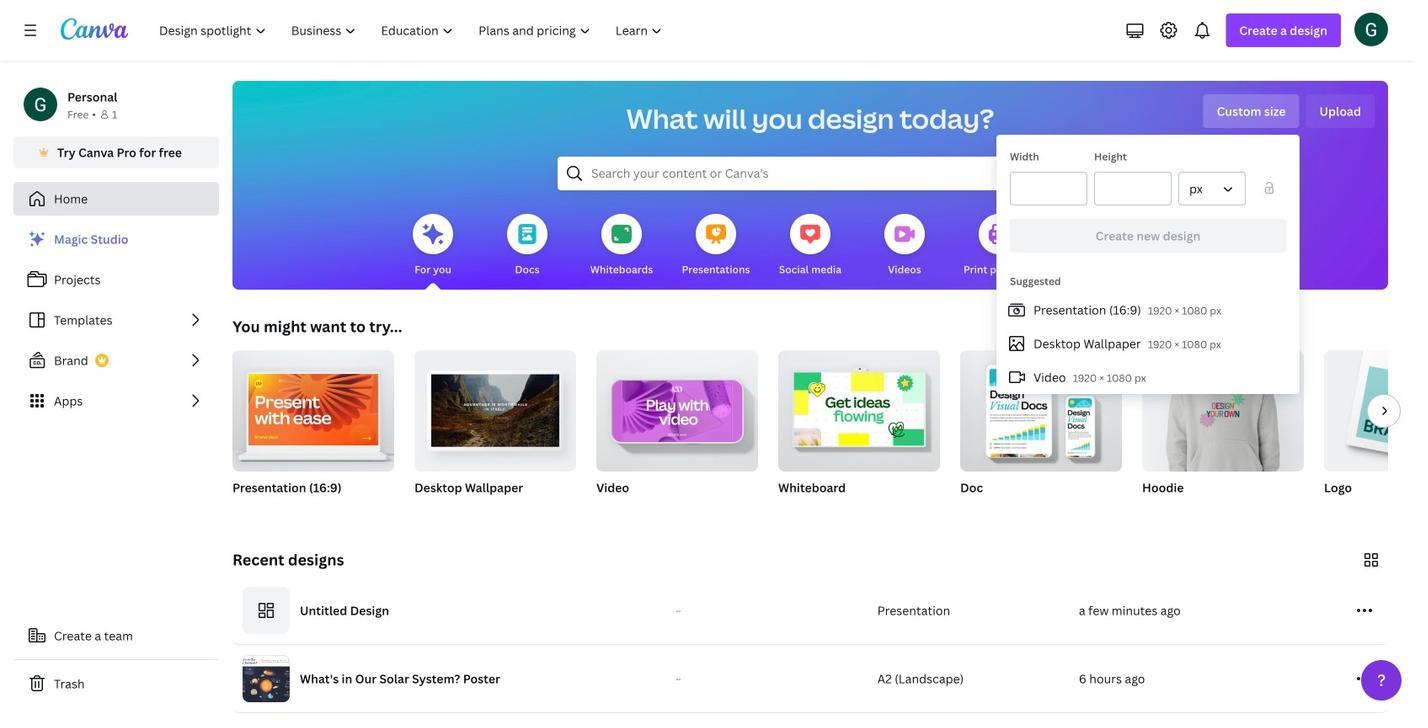 Task type: vqa. For each thing, say whether or not it's contained in the screenshot.
Units: px button
yes



Task type: describe. For each thing, give the bounding box(es) containing it.
top level navigation element
[[148, 13, 677, 47]]

greg robinson image
[[1355, 12, 1389, 46]]

Units: px button
[[1179, 172, 1247, 206]]



Task type: locate. For each thing, give the bounding box(es) containing it.
None search field
[[558, 157, 1064, 190]]

None number field
[[1021, 173, 1077, 205], [1106, 173, 1161, 205], [1021, 173, 1077, 205], [1106, 173, 1161, 205]]

group
[[233, 344, 394, 517], [233, 344, 394, 472], [415, 344, 576, 517], [415, 344, 576, 472], [597, 344, 759, 517], [597, 344, 759, 472], [779, 344, 941, 517], [779, 344, 941, 472], [961, 351, 1123, 517], [961, 351, 1123, 472], [1143, 351, 1305, 517], [1325, 351, 1416, 517]]

Search search field
[[592, 158, 1030, 190]]

0 horizontal spatial list
[[13, 223, 219, 418]]

list
[[13, 223, 219, 418], [997, 293, 1300, 394]]

1 horizontal spatial list
[[997, 293, 1300, 394]]



